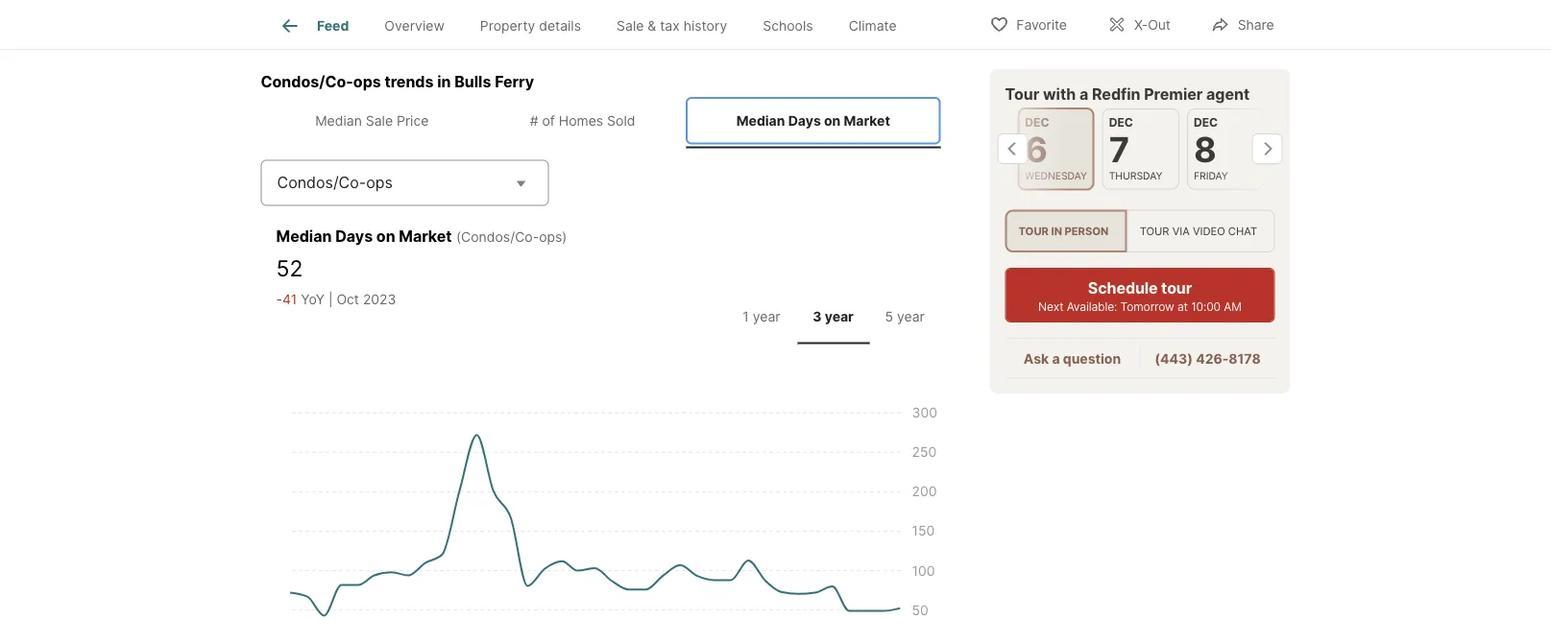 Task type: describe. For each thing, give the bounding box(es) containing it.
0 vertical spatial in
[[437, 72, 451, 91]]

days for median days on market (condos/co-ops) 52
[[335, 227, 373, 246]]

schedule tour next available: tomorrow at 10:00 am
[[1039, 279, 1242, 314]]

favorite button
[[974, 4, 1084, 44]]

8178
[[1229, 351, 1261, 367]]

ferry
[[495, 72, 534, 91]]

question
[[1063, 351, 1121, 367]]

sale & tax history
[[617, 18, 728, 34]]

# of homes sold
[[530, 112, 636, 129]]

year for 1 year
[[753, 308, 781, 325]]

ask
[[1024, 351, 1049, 367]]

climate tab
[[831, 3, 915, 49]]

bulls
[[455, 72, 491, 91]]

sale inside tab
[[617, 18, 644, 34]]

x-
[[1135, 17, 1148, 33]]

climate
[[849, 18, 897, 34]]

dec for 6
[[1025, 116, 1049, 130]]

3
[[813, 308, 822, 325]]

tour in person
[[1019, 225, 1109, 238]]

wednesday
[[1025, 170, 1087, 182]]

schools
[[763, 18, 813, 34]]

#
[[530, 112, 539, 129]]

ops for condos/co-ops
[[366, 173, 393, 192]]

1 vertical spatial a
[[1053, 351, 1060, 367]]

feed
[[317, 18, 349, 34]]

median days on market (condos/co-ops) 52
[[276, 227, 567, 282]]

list box containing tour in person
[[1006, 210, 1276, 253]]

5 year
[[886, 308, 925, 325]]

year for 3 year
[[825, 308, 854, 325]]

schools tab
[[745, 3, 831, 49]]

41
[[282, 291, 297, 307]]

previous image
[[998, 134, 1029, 164]]

tour via video chat
[[1140, 225, 1258, 238]]

feed link
[[279, 14, 349, 37]]

dec 6 wednesday
[[1025, 116, 1087, 182]]

52
[[276, 255, 303, 282]]

tour for tour with a redfin premier agent
[[1006, 85, 1040, 103]]

426-
[[1196, 351, 1229, 367]]

tab list containing feed
[[261, 0, 930, 49]]

median for median days on market
[[737, 112, 785, 129]]

market for median days on market (condos/co-ops) 52
[[399, 227, 452, 246]]

overview
[[385, 18, 445, 34]]

redfin
[[1093, 85, 1141, 103]]

7
[[1109, 129, 1130, 171]]

oct
[[337, 291, 359, 307]]

yoy
[[301, 291, 325, 307]]

|
[[329, 291, 333, 307]]

history
[[684, 18, 728, 34]]

favorite
[[1017, 17, 1067, 33]]

# of homes sold tab
[[480, 97, 686, 145]]

median for median days on market (condos/co-ops) 52
[[276, 227, 332, 246]]

tour for tour in person
[[1019, 225, 1049, 238]]

with
[[1043, 85, 1076, 103]]

5
[[886, 308, 894, 325]]

3 year tab
[[798, 293, 869, 341]]

thursday
[[1109, 170, 1162, 182]]

out
[[1148, 17, 1171, 33]]

trends
[[385, 72, 434, 91]]

price
[[397, 112, 429, 129]]

ops)
[[539, 229, 567, 245]]

condos/co-ops
[[277, 173, 393, 192]]

sale inside 'tab'
[[366, 112, 393, 129]]

next
[[1039, 300, 1064, 314]]

1 horizontal spatial a
[[1080, 85, 1089, 103]]

median sale price tab
[[265, 97, 480, 145]]

details
[[539, 18, 581, 34]]

overview tab
[[367, 3, 462, 49]]

1 year tab
[[726, 293, 798, 341]]

ops for condos/co-ops trends in bulls ferry
[[353, 72, 381, 91]]

person
[[1065, 225, 1109, 238]]



Task type: vqa. For each thing, say whether or not it's contained in the screenshot.
426-
yes



Task type: locate. For each thing, give the bounding box(es) containing it.
dec for 8
[[1194, 116, 1218, 130]]

0 horizontal spatial dec
[[1025, 116, 1049, 130]]

5 year tab
[[869, 293, 941, 341]]

tour
[[1006, 85, 1040, 103], [1019, 225, 1049, 238], [1140, 225, 1170, 238]]

on inside median days on market (condos/co-ops) 52
[[377, 227, 396, 246]]

days inside tab
[[789, 112, 821, 129]]

2 dec from the left
[[1109, 116, 1133, 130]]

year right 3
[[825, 308, 854, 325]]

6
[[1025, 129, 1048, 171]]

3 dec from the left
[[1194, 116, 1218, 130]]

a right with
[[1080, 85, 1089, 103]]

0 horizontal spatial sale
[[366, 112, 393, 129]]

1 vertical spatial condos/co-
[[277, 173, 366, 192]]

1 dec from the left
[[1025, 116, 1049, 130]]

year for 5 year
[[897, 308, 925, 325]]

0 vertical spatial a
[[1080, 85, 1089, 103]]

(condos/co-
[[456, 229, 539, 245]]

premier
[[1145, 85, 1203, 103]]

days
[[789, 112, 821, 129], [335, 227, 373, 246]]

tax
[[660, 18, 680, 34]]

year inside "tab"
[[825, 308, 854, 325]]

0 vertical spatial ops
[[353, 72, 381, 91]]

0 horizontal spatial days
[[335, 227, 373, 246]]

market
[[844, 112, 891, 129], [399, 227, 452, 246]]

median inside median days on market (condos/co-ops) 52
[[276, 227, 332, 246]]

market inside tab
[[844, 112, 891, 129]]

(443) 426-8178
[[1155, 351, 1261, 367]]

property
[[480, 18, 535, 34]]

8
[[1194, 129, 1217, 171]]

median inside 'tab'
[[315, 112, 362, 129]]

0 horizontal spatial a
[[1053, 351, 1060, 367]]

2 horizontal spatial year
[[897, 308, 925, 325]]

tour left person
[[1019, 225, 1049, 238]]

list box
[[1006, 210, 1276, 253]]

-41 yoy | oct 2023
[[276, 291, 396, 307]]

ask a question
[[1024, 351, 1121, 367]]

(443)
[[1155, 351, 1193, 367]]

-
[[276, 291, 282, 307]]

2 year from the left
[[825, 308, 854, 325]]

0 vertical spatial days
[[789, 112, 821, 129]]

in
[[437, 72, 451, 91], [1052, 225, 1063, 238]]

dec for 7
[[1109, 116, 1133, 130]]

next image
[[1253, 134, 1283, 164]]

10:00
[[1192, 300, 1221, 314]]

1 vertical spatial in
[[1052, 225, 1063, 238]]

median days on market tab
[[686, 97, 941, 145]]

year inside tab
[[897, 308, 925, 325]]

1
[[743, 308, 749, 325]]

2023
[[363, 291, 396, 307]]

ops
[[353, 72, 381, 91], [366, 173, 393, 192]]

0 vertical spatial tab list
[[261, 0, 930, 49]]

median days on market
[[737, 112, 891, 129]]

&
[[648, 18, 657, 34]]

market down climate tab
[[844, 112, 891, 129]]

ops up median sale price
[[353, 72, 381, 91]]

days down schools tab
[[789, 112, 821, 129]]

tour with a redfin premier agent
[[1006, 85, 1250, 103]]

condos/co- down median sale price 'tab' at the top of the page
[[277, 173, 366, 192]]

days inside median days on market (condos/co-ops) 52
[[335, 227, 373, 246]]

on for median days on market
[[824, 112, 841, 129]]

0 horizontal spatial market
[[399, 227, 452, 246]]

dec
[[1025, 116, 1049, 130], [1109, 116, 1133, 130], [1194, 116, 1218, 130]]

days for median days on market
[[789, 112, 821, 129]]

condos/co- for condos/co-ops trends in bulls ferry
[[261, 72, 353, 91]]

via
[[1173, 225, 1190, 238]]

year inside tab
[[753, 308, 781, 325]]

market left '(condos/co-'
[[399, 227, 452, 246]]

1 horizontal spatial sale
[[617, 18, 644, 34]]

year right 1
[[753, 308, 781, 325]]

tomorrow
[[1121, 300, 1175, 314]]

dec up previous icon
[[1025, 116, 1049, 130]]

0 horizontal spatial in
[[437, 72, 451, 91]]

tour
[[1162, 279, 1193, 298]]

agent
[[1207, 85, 1250, 103]]

(443) 426-8178 link
[[1155, 351, 1261, 367]]

tab list
[[261, 0, 930, 49], [261, 93, 960, 148], [722, 289, 945, 344]]

x-out button
[[1091, 4, 1187, 44]]

on for median days on market (condos/co-ops) 52
[[377, 227, 396, 246]]

1 vertical spatial days
[[335, 227, 373, 246]]

on inside median days on market tab
[[824, 112, 841, 129]]

1 vertical spatial market
[[399, 227, 452, 246]]

1 year
[[743, 308, 781, 325]]

dec down the redfin
[[1109, 116, 1133, 130]]

condos/co-ops trends in bulls ferry
[[261, 72, 534, 91]]

tab list containing 1 year
[[722, 289, 945, 344]]

1 vertical spatial on
[[377, 227, 396, 246]]

chat
[[1229, 225, 1258, 238]]

dec inside "dec 7 thursday"
[[1109, 116, 1133, 130]]

condos/co- down feed link
[[261, 72, 353, 91]]

am
[[1224, 300, 1242, 314]]

market inside median days on market (condos/co-ops) 52
[[399, 227, 452, 246]]

1 vertical spatial sale
[[366, 112, 393, 129]]

dec inside dec 6 wednesday
[[1025, 116, 1049, 130]]

dec inside dec 8 friday
[[1194, 116, 1218, 130]]

median sale price
[[315, 112, 429, 129]]

ask a question link
[[1024, 351, 1121, 367]]

3 year
[[813, 308, 854, 325]]

market for median days on market
[[844, 112, 891, 129]]

year right 5
[[897, 308, 925, 325]]

of
[[542, 112, 555, 129]]

sold
[[607, 112, 636, 129]]

sale left "&"
[[617, 18, 644, 34]]

schedule
[[1089, 279, 1158, 298]]

homes
[[559, 112, 604, 129]]

dec down agent
[[1194, 116, 1218, 130]]

friday
[[1194, 170, 1228, 182]]

year
[[753, 308, 781, 325], [825, 308, 854, 325], [897, 308, 925, 325]]

slide 3 dot image
[[613, 18, 618, 24]]

sale
[[617, 18, 644, 34], [366, 112, 393, 129]]

2 vertical spatial tab list
[[722, 289, 945, 344]]

in left person
[[1052, 225, 1063, 238]]

on
[[824, 112, 841, 129], [377, 227, 396, 246]]

median for median sale price
[[315, 112, 362, 129]]

None button
[[1017, 108, 1095, 191], [1102, 109, 1179, 190], [1187, 109, 1264, 190], [1017, 108, 1095, 191], [1102, 109, 1179, 190], [1187, 109, 1264, 190]]

1 horizontal spatial dec
[[1109, 116, 1133, 130]]

1 horizontal spatial year
[[825, 308, 854, 325]]

tab list containing median sale price
[[261, 93, 960, 148]]

0 vertical spatial market
[[844, 112, 891, 129]]

1 vertical spatial ops
[[366, 173, 393, 192]]

a
[[1080, 85, 1089, 103], [1053, 351, 1060, 367]]

dec 8 friday
[[1194, 116, 1228, 182]]

property details tab
[[462, 3, 599, 49]]

video
[[1193, 225, 1226, 238]]

1 horizontal spatial market
[[844, 112, 891, 129]]

property details
[[480, 18, 581, 34]]

days down "condos/co-ops"
[[335, 227, 373, 246]]

dec 7 thursday
[[1109, 116, 1162, 182]]

0 vertical spatial on
[[824, 112, 841, 129]]

share button
[[1195, 4, 1291, 44]]

sale & tax history tab
[[599, 3, 745, 49]]

0 vertical spatial condos/co-
[[261, 72, 353, 91]]

a right ask
[[1053, 351, 1060, 367]]

median
[[315, 112, 362, 129], [737, 112, 785, 129], [276, 227, 332, 246]]

0 horizontal spatial on
[[377, 227, 396, 246]]

x-out
[[1135, 17, 1171, 33]]

0 horizontal spatial year
[[753, 308, 781, 325]]

1 year from the left
[[753, 308, 781, 325]]

available:
[[1067, 300, 1118, 314]]

tour left via
[[1140, 225, 1170, 238]]

sale left price
[[366, 112, 393, 129]]

share
[[1238, 17, 1275, 33]]

1 horizontal spatial days
[[789, 112, 821, 129]]

tour left with
[[1006, 85, 1040, 103]]

condos/co-
[[261, 72, 353, 91], [277, 173, 366, 192]]

tour for tour via video chat
[[1140, 225, 1170, 238]]

3 year from the left
[[897, 308, 925, 325]]

1 horizontal spatial in
[[1052, 225, 1063, 238]]

0 vertical spatial sale
[[617, 18, 644, 34]]

median inside tab
[[737, 112, 785, 129]]

slide 4 dot image
[[622, 18, 628, 24]]

1 vertical spatial tab list
[[261, 93, 960, 148]]

ops down median sale price 'tab' at the top of the page
[[366, 173, 393, 192]]

in left bulls at top
[[437, 72, 451, 91]]

condos/co- for condos/co-ops
[[277, 173, 366, 192]]

at
[[1178, 300, 1188, 314]]

1 horizontal spatial on
[[824, 112, 841, 129]]

2 horizontal spatial dec
[[1194, 116, 1218, 130]]



